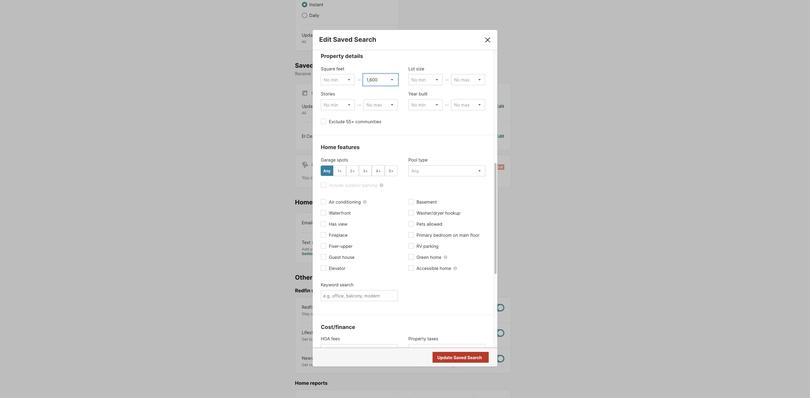 Task type: locate. For each thing, give the bounding box(es) containing it.
0 horizontal spatial from
[[325, 356, 335, 361]]

a
[[418, 312, 420, 316]]

home down test
[[321, 144, 336, 151]]

home right the accessible at the bottom
[[440, 266, 451, 271]]

washer/dryer hookup
[[416, 211, 460, 216]]

on
[[366, 71, 371, 76], [453, 233, 458, 238], [330, 312, 335, 316]]

0 vertical spatial get
[[302, 337, 308, 342]]

1 horizontal spatial from
[[410, 363, 418, 367]]

to right up
[[316, 312, 320, 316]]

list box
[[321, 74, 355, 85], [364, 74, 398, 85], [408, 74, 442, 85], [451, 74, 485, 85], [321, 99, 355, 111], [364, 99, 398, 111], [408, 99, 442, 111], [451, 99, 485, 111], [408, 166, 485, 177], [321, 345, 398, 356], [408, 345, 485, 356]]

el cerrito test 1
[[302, 134, 334, 139]]

search for update saved search
[[467, 355, 482, 361]]

0 vertical spatial home
[[430, 255, 441, 260]]

get down newsletter on the left of page
[[302, 363, 308, 367]]

redfin inside redfin news stay up to date on redfin's tools and features, how to buy or sell a home, and connect with an agent.
[[302, 305, 315, 310]]

include outdoor parking
[[329, 183, 377, 188]]

2 horizontal spatial on
[[453, 233, 458, 238]]

about
[[324, 363, 334, 367]]

local inside lifestyle & tips get local insights, home improvement tips, style and design resources.
[[309, 337, 317, 342]]

saved left results
[[453, 355, 466, 361]]

3+ radio
[[359, 166, 372, 176]]

1 vertical spatial property
[[408, 337, 426, 342]]

emails for no emails
[[461, 134, 474, 139]]

number
[[331, 247, 345, 252]]

0 vertical spatial update
[[302, 32, 317, 38]]

1 vertical spatial get
[[302, 363, 308, 367]]

1 horizontal spatial property
[[408, 337, 426, 342]]

agent. right an
[[471, 312, 482, 316]]

trends
[[353, 363, 365, 367]]

1 horizontal spatial the
[[370, 363, 376, 367]]

0 horizontal spatial search
[[354, 36, 376, 44]]

0 vertical spatial your
[[372, 71, 381, 76]]

0 vertical spatial redfin
[[295, 288, 310, 294]]

tools
[[351, 312, 360, 316]]

1 to from the left
[[316, 312, 320, 316]]

1 horizontal spatial in
[[366, 363, 369, 367]]

search for edit saved search
[[354, 36, 376, 44]]

option group containing any
[[321, 166, 398, 176]]

improvement
[[346, 337, 369, 342]]

home inside edit saved search dialog
[[321, 144, 336, 151]]

on for searches
[[366, 71, 371, 76]]

1 vertical spatial home
[[295, 199, 313, 206]]

1 vertical spatial local
[[428, 363, 437, 367]]

0 horizontal spatial to
[[316, 312, 320, 316]]

lifestyle
[[302, 330, 319, 336]]

1 horizontal spatial agent.
[[471, 312, 482, 316]]

on inside edit saved search dialog
[[453, 233, 458, 238]]

edit for edit button corresponding to update types
[[496, 104, 504, 109]]

or
[[406, 312, 410, 316]]

pets allowed
[[416, 222, 442, 227]]

2 vertical spatial home
[[334, 337, 344, 342]]

for for for sale
[[311, 91, 320, 96]]

types down daily
[[318, 32, 329, 38]]

1 for from the top
[[311, 91, 320, 96]]

basement
[[416, 200, 437, 205]]

emails
[[461, 134, 474, 139], [314, 274, 334, 281]]

types
[[318, 32, 329, 38], [318, 104, 329, 109]]

design
[[396, 337, 408, 342]]

parking up the 'green home'
[[423, 244, 439, 249]]

1 horizontal spatial local
[[428, 363, 437, 367]]

0 vertical spatial update types all
[[302, 32, 329, 44]]

1 vertical spatial no
[[460, 355, 466, 361]]

on for news
[[330, 312, 335, 316]]

0 horizontal spatial emails
[[314, 274, 334, 281]]

notified
[[309, 363, 323, 367]]

1 vertical spatial for
[[311, 162, 320, 168]]

has view
[[329, 222, 347, 227]]

no results
[[460, 355, 481, 361]]

2 for from the top
[[311, 162, 320, 168]]

edit saved search dialog
[[313, 30, 497, 399]]

parking down while
[[362, 183, 377, 188]]

local down lifestyle
[[309, 337, 317, 342]]

0 vertical spatial for
[[311, 91, 320, 96]]

— for lot size
[[445, 78, 449, 82]]

2 vertical spatial update
[[437, 355, 452, 361]]

saved up receive
[[295, 62, 314, 69]]

home left tours
[[295, 199, 313, 206]]

2 get from the top
[[302, 363, 308, 367]]

1 horizontal spatial your
[[372, 71, 381, 76]]

0 vertical spatial search
[[403, 71, 416, 76]]

features,
[[368, 312, 384, 316]]

your inside 'newsletter from my agent get notified about the latest trends in the real estate market from your local redfin agent.'
[[419, 363, 427, 367]]

0 vertical spatial home
[[321, 144, 336, 151]]

1 all from the top
[[302, 39, 306, 44]]

property up the square feet
[[321, 53, 344, 60]]

1 vertical spatial parking
[[423, 244, 439, 249]]

search up e.g. office, balcony, modern text box
[[340, 283, 353, 288]]

for left rent
[[311, 162, 320, 168]]

e.g. office, balcony, modern text field
[[323, 294, 395, 299]]

your up settings
[[310, 247, 318, 252]]

0 vertical spatial in
[[346, 247, 349, 252]]

agent. inside redfin news stay up to date on redfin's tools and features, how to buy or sell a home, and connect with an agent.
[[471, 312, 482, 316]]

for left sale
[[311, 91, 320, 96]]

1 update types all from the top
[[302, 32, 329, 44]]

no inside button
[[460, 355, 466, 361]]

0 horizontal spatial agent.
[[450, 363, 461, 367]]

communities
[[355, 119, 381, 125]]

agent
[[343, 356, 355, 361]]

all up el
[[302, 111, 306, 115]]

agent. down update saved search
[[450, 363, 461, 367]]

home left reports
[[295, 381, 309, 386]]

searching
[[379, 175, 399, 181]]

edit for no emails edit button
[[496, 134, 504, 139]]

0 horizontal spatial local
[[309, 337, 317, 342]]

property
[[321, 53, 344, 60], [408, 337, 426, 342]]

1 horizontal spatial no
[[460, 355, 466, 361]]

spots
[[337, 158, 348, 163]]

account settings
[[302, 247, 366, 256]]

0 vertical spatial edit
[[319, 36, 332, 44]]

Any radio
[[321, 166, 333, 176]]

and right home,
[[433, 312, 440, 316]]

0 vertical spatial on
[[366, 71, 371, 76]]

from right market
[[410, 363, 418, 367]]

0 horizontal spatial in
[[346, 247, 349, 252]]

2 edit button from the top
[[496, 133, 504, 140]]

1 horizontal spatial to
[[394, 312, 397, 316]]

to left buy
[[394, 312, 397, 316]]

1 horizontal spatial search
[[467, 355, 482, 361]]

1 vertical spatial agent.
[[450, 363, 461, 367]]

the down my
[[335, 363, 341, 367]]

for
[[400, 175, 406, 181]]

searches down "2+"
[[347, 175, 366, 181]]

on left "main"
[[453, 233, 458, 238]]

from
[[325, 356, 335, 361], [410, 363, 418, 367]]

redfin down update saved search
[[438, 363, 449, 367]]

1+ radio
[[333, 166, 346, 176]]

update saved search
[[437, 355, 482, 361]]

insights,
[[319, 337, 333, 342]]

1 horizontal spatial on
[[366, 71, 371, 76]]

search inside dialog
[[340, 283, 353, 288]]

fixer-
[[329, 244, 341, 249]]

no
[[454, 134, 460, 139], [460, 355, 466, 361]]

2 vertical spatial your
[[419, 363, 427, 367]]

search inside update saved search button
[[467, 355, 482, 361]]

0 vertical spatial emails
[[461, 134, 474, 139]]

1 vertical spatial home
[[440, 266, 451, 271]]

2 all from the top
[[302, 111, 306, 115]]

agent. inside 'newsletter from my agent get notified about the latest trends in the real estate market from your local redfin agent.'
[[450, 363, 461, 367]]

1 vertical spatial update types all
[[302, 104, 329, 115]]

and
[[361, 312, 367, 316], [433, 312, 440, 316], [388, 337, 395, 342]]

1 horizontal spatial and
[[388, 337, 395, 342]]

filters.
[[418, 71, 430, 76]]

0 horizontal spatial parking
[[362, 183, 377, 188]]

2 update types all from the top
[[302, 104, 329, 115]]

property details
[[321, 53, 363, 60]]

update down for sale on the top left of the page
[[302, 104, 317, 109]]

for for for rent
[[311, 162, 320, 168]]

edit for edit saved search
[[319, 36, 332, 44]]

you
[[302, 175, 309, 181]]

details
[[345, 53, 363, 60]]

2 horizontal spatial your
[[419, 363, 427, 367]]

1 get from the top
[[302, 337, 308, 342]]

1 edit button from the top
[[496, 103, 504, 115]]

my
[[336, 356, 342, 361]]

home down cost/finance
[[334, 337, 344, 342]]

0 vertical spatial types
[[318, 32, 329, 38]]

your right market
[[419, 363, 427, 367]]

property right design
[[408, 337, 426, 342]]

instant
[[309, 2, 323, 7]]

text (sms)
[[302, 240, 324, 245]]

no results button
[[454, 353, 488, 364]]

for sale
[[311, 91, 332, 96]]

you can create saved searches while searching for rentals .
[[302, 175, 422, 181]]

1 horizontal spatial search
[[403, 71, 416, 76]]

get inside 'newsletter from my agent get notified about the latest trends in the real estate market from your local redfin agent.'
[[302, 363, 308, 367]]

edit saved search
[[319, 36, 376, 44]]

stories
[[321, 91, 335, 97]]

1 vertical spatial emails
[[314, 274, 334, 281]]

your left preferred
[[372, 71, 381, 76]]

property for property taxes
[[408, 337, 426, 342]]

1 vertical spatial in
[[366, 363, 369, 367]]

guest
[[329, 255, 341, 260]]

on inside redfin news stay up to date on redfin's tools and features, how to buy or sell a home, and connect with an agent.
[[330, 312, 335, 316]]

in right trends
[[366, 363, 369, 367]]

2 vertical spatial edit
[[496, 134, 504, 139]]

0 vertical spatial no
[[454, 134, 460, 139]]

conditioning
[[336, 200, 361, 205]]

hoa fees
[[321, 337, 340, 342]]

local
[[309, 337, 317, 342], [428, 363, 437, 367]]

None checkbox
[[487, 330, 504, 337]]

home features
[[321, 144, 360, 151]]

search inside saved searches receive timely notifications based on your preferred search filters.
[[403, 71, 416, 76]]

email
[[302, 220, 313, 226]]

1 vertical spatial search
[[467, 355, 482, 361]]

0 horizontal spatial on
[[330, 312, 335, 316]]

1 vertical spatial edit
[[496, 104, 504, 109]]

1 vertical spatial your
[[310, 247, 318, 252]]

can
[[311, 175, 318, 181]]

home for green home
[[430, 255, 441, 260]]

None checkbox
[[487, 304, 504, 312], [487, 355, 504, 363], [487, 304, 504, 312], [487, 355, 504, 363]]

1 vertical spatial edit button
[[496, 133, 504, 140]]

2 vertical spatial home
[[295, 381, 309, 386]]

0 horizontal spatial property
[[321, 53, 344, 60]]

and inside lifestyle & tips get local insights, home improvement tips, style and design resources.
[[388, 337, 395, 342]]

sell
[[411, 312, 417, 316]]

55+
[[346, 119, 354, 125]]

search left filters.
[[403, 71, 416, 76]]

0 horizontal spatial searches
[[315, 62, 344, 69]]

2 vertical spatial on
[[330, 312, 335, 316]]

in
[[346, 247, 349, 252], [366, 363, 369, 367]]

0 vertical spatial edit button
[[496, 103, 504, 115]]

update types all down daily
[[302, 32, 329, 44]]

0 vertical spatial all
[[302, 39, 306, 44]]

all down daily option
[[302, 39, 306, 44]]

0 horizontal spatial no
[[454, 134, 460, 139]]

main
[[459, 233, 469, 238]]

option group
[[321, 166, 398, 176]]

1 vertical spatial redfin
[[302, 305, 315, 310]]

news
[[316, 305, 327, 310]]

1
[[332, 134, 334, 139]]

redfin down other
[[295, 288, 310, 294]]

update down taxes
[[437, 355, 452, 361]]

types down stories
[[318, 104, 329, 109]]

searches up notifications
[[315, 62, 344, 69]]

in up house
[[346, 247, 349, 252]]

0 vertical spatial agent.
[[471, 312, 482, 316]]

fixer-upper
[[329, 244, 353, 249]]

in inside 'newsletter from my agent get notified about the latest trends in the real estate market from your local redfin agent.'
[[366, 363, 369, 367]]

redfin's
[[336, 312, 350, 316]]

and right style
[[388, 337, 395, 342]]

2 vertical spatial redfin
[[438, 363, 449, 367]]

other
[[295, 274, 312, 281]]

on right date
[[330, 312, 335, 316]]

air conditioning
[[329, 200, 361, 205]]

on right based
[[366, 71, 371, 76]]

0 vertical spatial from
[[325, 356, 335, 361]]

update types all down for sale on the top left of the page
[[302, 104, 329, 115]]

washer/dryer
[[416, 211, 444, 216]]

0 vertical spatial property
[[321, 53, 344, 60]]

get down lifestyle
[[302, 337, 308, 342]]

2 to from the left
[[394, 312, 397, 316]]

1 vertical spatial search
[[340, 283, 353, 288]]

0 vertical spatial search
[[354, 36, 376, 44]]

the left real
[[370, 363, 376, 367]]

pets
[[416, 222, 426, 227]]

2 horizontal spatial and
[[433, 312, 440, 316]]

0 vertical spatial searches
[[315, 62, 344, 69]]

for
[[311, 91, 320, 96], [311, 162, 320, 168]]

results
[[467, 355, 481, 361]]

0 horizontal spatial your
[[310, 247, 318, 252]]

update down daily option
[[302, 32, 317, 38]]

1 the from the left
[[335, 363, 341, 367]]

home up accessible home
[[430, 255, 441, 260]]

1 vertical spatial all
[[302, 111, 306, 115]]

to
[[316, 312, 320, 316], [394, 312, 397, 316]]

0 vertical spatial local
[[309, 337, 317, 342]]

from up "about"
[[325, 356, 335, 361]]

2+
[[350, 169, 355, 173]]

connect
[[441, 312, 455, 316]]

real
[[377, 363, 383, 367]]

1 horizontal spatial emails
[[461, 134, 474, 139]]

1 vertical spatial types
[[318, 104, 329, 109]]

redfin up stay
[[302, 305, 315, 310]]

1 vertical spatial searches
[[347, 175, 366, 181]]

and right tools
[[361, 312, 367, 316]]

saved searches receive timely notifications based on your preferred search filters.
[[295, 62, 430, 76]]

no for no results
[[460, 355, 466, 361]]

on inside saved searches receive timely notifications based on your preferred search filters.
[[366, 71, 371, 76]]

0 horizontal spatial search
[[340, 283, 353, 288]]

1 vertical spatial on
[[453, 233, 458, 238]]

local down taxes
[[428, 363, 437, 367]]

edit inside dialog
[[319, 36, 332, 44]]

0 horizontal spatial the
[[335, 363, 341, 367]]

searches
[[315, 62, 344, 69], [347, 175, 366, 181]]



Task type: vqa. For each thing, say whether or not it's contained in the screenshot.
3,655 sq ft
no



Task type: describe. For each thing, give the bounding box(es) containing it.
property for property details
[[321, 53, 344, 60]]

searches inside saved searches receive timely notifications based on your preferred search filters.
[[315, 62, 344, 69]]

tips
[[324, 330, 332, 336]]

option group inside edit saved search dialog
[[321, 166, 398, 176]]

emails for other emails
[[314, 274, 334, 281]]

1 horizontal spatial parking
[[423, 244, 439, 249]]

lifestyle & tips get local insights, home improvement tips, style and design resources.
[[302, 330, 428, 342]]

settings
[[302, 252, 317, 256]]

saved inside saved searches receive timely notifications based on your preferred search filters.
[[295, 62, 314, 69]]

rv
[[416, 244, 422, 249]]

add
[[302, 247, 309, 252]]

2+ radio
[[346, 166, 359, 176]]

floor
[[470, 233, 480, 238]]

local inside 'newsletter from my agent get notified about the latest trends in the real estate market from your local redfin agent.'
[[428, 363, 437, 367]]

primary
[[416, 233, 432, 238]]

latest
[[342, 363, 352, 367]]

Daily radio
[[302, 13, 307, 18]]

how
[[385, 312, 393, 316]]

edit button for no emails
[[496, 133, 504, 140]]

home for accessible home
[[440, 266, 451, 271]]

feet
[[336, 66, 344, 72]]

— for stories
[[357, 103, 361, 107]]

edit button for update types
[[496, 103, 504, 115]]

5+
[[389, 169, 394, 173]]

rentals
[[407, 175, 421, 181]]

home tours
[[295, 199, 330, 206]]

up
[[311, 312, 315, 316]]

tips,
[[370, 337, 378, 342]]

1 horizontal spatial searches
[[347, 175, 366, 181]]

3+
[[363, 169, 368, 173]]

built
[[419, 91, 428, 97]]

redfin for redfin updates
[[295, 288, 310, 294]]

no emails
[[454, 134, 474, 139]]

with
[[457, 312, 464, 316]]

resources.
[[409, 337, 428, 342]]

4+ radio
[[372, 166, 385, 176]]

hookup
[[445, 211, 460, 216]]

home reports
[[295, 381, 328, 386]]

phone
[[319, 247, 330, 252]]

bedroom
[[433, 233, 452, 238]]

accessible
[[416, 266, 439, 271]]

allowed
[[427, 222, 442, 227]]

saved inside button
[[453, 355, 466, 361]]

— for square feet
[[357, 78, 361, 82]]

4+
[[376, 169, 381, 173]]

no for no emails
[[454, 134, 460, 139]]

1 vertical spatial from
[[410, 363, 418, 367]]

updates
[[311, 288, 331, 294]]

— for year built
[[445, 103, 449, 107]]

sale
[[321, 91, 332, 96]]

update inside button
[[437, 355, 452, 361]]

lot
[[408, 66, 415, 72]]

property taxes
[[408, 337, 438, 342]]

air
[[329, 200, 334, 205]]

.
[[421, 175, 422, 181]]

market
[[397, 363, 409, 367]]

5+ radio
[[385, 166, 398, 176]]

view
[[338, 222, 347, 227]]

hoa
[[321, 337, 330, 342]]

waterfront
[[329, 211, 351, 216]]

style
[[379, 337, 387, 342]]

redfin news stay up to date on redfin's tools and features, how to buy or sell a home, and connect with an agent.
[[302, 305, 482, 316]]

home for home features
[[321, 144, 336, 151]]

keyword
[[321, 283, 338, 288]]

saved down 1+
[[333, 175, 346, 181]]

2 the from the left
[[370, 363, 376, 367]]

stay
[[302, 312, 310, 316]]

Instant radio
[[302, 2, 307, 7]]

get inside lifestyle & tips get local insights, home improvement tips, style and design resources.
[[302, 337, 308, 342]]

account
[[350, 247, 366, 252]]

notifications
[[326, 71, 351, 76]]

size
[[416, 66, 424, 72]]

redfin inside 'newsletter from my agent get notified about the latest trends in the real estate market from your local redfin agent.'
[[438, 363, 449, 367]]

an
[[465, 312, 470, 316]]

(sms)
[[312, 240, 324, 245]]

buy
[[398, 312, 405, 316]]

estate
[[384, 363, 396, 367]]

cerrito
[[307, 134, 321, 139]]

pool type
[[408, 158, 428, 163]]

preferred
[[382, 71, 401, 76]]

fireplace
[[329, 233, 348, 238]]

your inside saved searches receive timely notifications based on your preferred search filters.
[[372, 71, 381, 76]]

other emails
[[295, 274, 334, 281]]

add your phone number in
[[302, 247, 350, 252]]

include
[[329, 183, 344, 188]]

receive
[[295, 71, 311, 76]]

tours
[[314, 199, 330, 206]]

1 vertical spatial update
[[302, 104, 317, 109]]

redfin for redfin news stay up to date on redfin's tools and features, how to buy or sell a home, and connect with an agent.
[[302, 305, 315, 310]]

redfin updates
[[295, 288, 331, 294]]

garage
[[321, 158, 336, 163]]

year built
[[408, 91, 428, 97]]

create
[[319, 175, 332, 181]]

home for home tours
[[295, 199, 313, 206]]

garage spots
[[321, 158, 348, 163]]

text
[[302, 240, 311, 245]]

square
[[321, 66, 335, 72]]

timely
[[312, 71, 325, 76]]

while
[[367, 175, 378, 181]]

saved up property details
[[333, 36, 353, 44]]

newsletter from my agent get notified about the latest trends in the real estate market from your local redfin agent.
[[302, 356, 461, 367]]

edit saved search element
[[319, 36, 478, 44]]

0 vertical spatial parking
[[362, 183, 377, 188]]

0 horizontal spatial and
[[361, 312, 367, 316]]

1 types from the top
[[318, 32, 329, 38]]

home,
[[421, 312, 432, 316]]

daily
[[309, 13, 319, 18]]

test
[[322, 134, 331, 139]]

house
[[342, 255, 355, 260]]

el
[[302, 134, 305, 139]]

1+
[[337, 169, 342, 173]]

based
[[352, 71, 365, 76]]

2 types from the top
[[318, 104, 329, 109]]

rent
[[321, 162, 333, 168]]

exclude
[[329, 119, 345, 125]]

home inside lifestyle & tips get local insights, home improvement tips, style and design resources.
[[334, 337, 344, 342]]

home for home reports
[[295, 381, 309, 386]]



